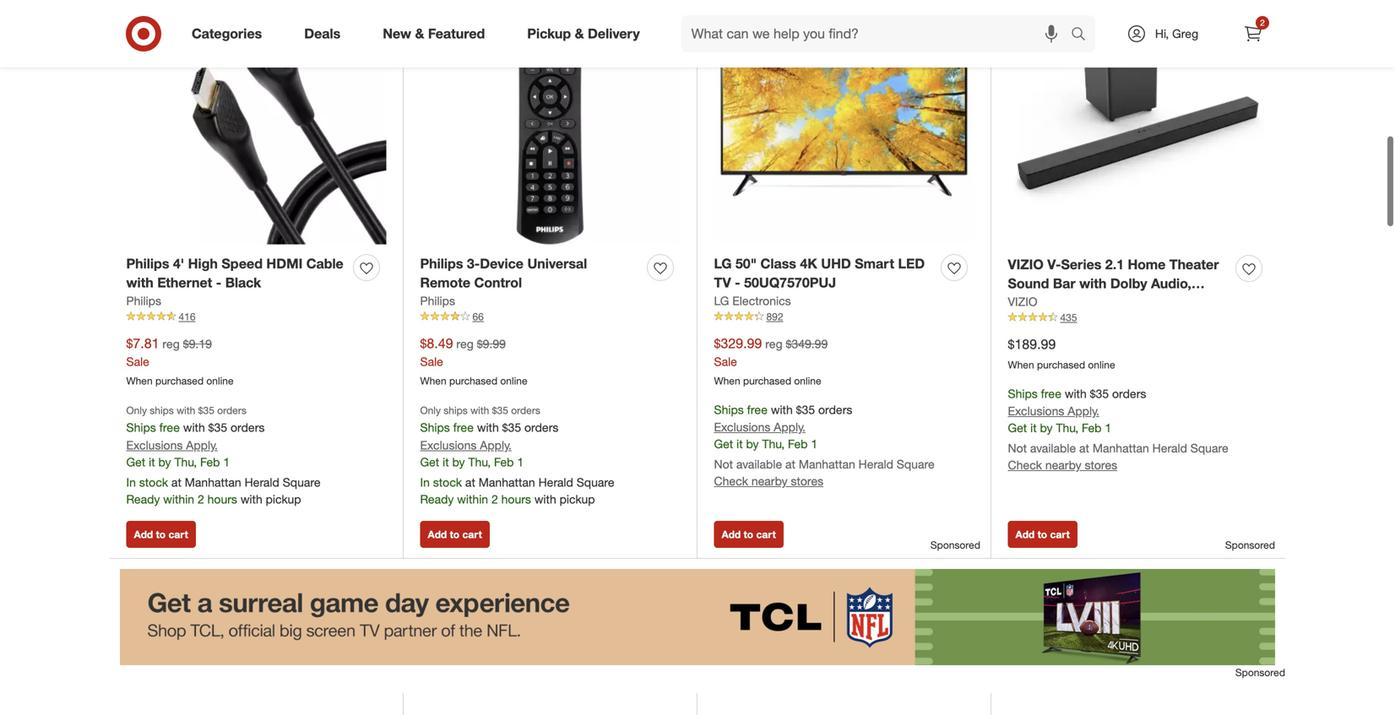 Task type: vqa. For each thing, say whether or not it's contained in the screenshot.
$39.99
no



Task type: describe. For each thing, give the bounding box(es) containing it.
add to cart for $329.99
[[722, 528, 776, 541]]

philips inside philips 4' high speed hdmi cable with ethernet - black
[[126, 255, 169, 272]]

categories
[[192, 25, 262, 42]]

search button
[[1064, 15, 1105, 56]]

philips link for philips 3-device universal remote control
[[420, 293, 455, 310]]

50"
[[736, 255, 757, 272]]

pickup & delivery link
[[513, 15, 661, 52]]

online for philips 4' high speed hdmi cable with ethernet - black
[[207, 375, 234, 387]]

cart for $8.49
[[463, 528, 482, 541]]

check nearby stores button for vizio v-series 2.1 home theater sound bar with dolby audio, bluetooth - v21-h8
[[1009, 457, 1118, 474]]

ready for $8.49
[[420, 492, 454, 507]]

pickup for $8.49
[[560, 492, 595, 507]]

free down $7.81 reg $9.19 sale when purchased online
[[159, 420, 180, 435]]

416
[[179, 311, 196, 323]]

lg 50" class 4k uhd smart led tv - 50uq7570puj link
[[714, 254, 935, 293]]

add to cart button for $8.49
[[420, 521, 490, 548]]

$189.99
[[1009, 336, 1057, 353]]

purchased for philips 4' high speed hdmi cable with ethernet - black
[[155, 375, 204, 387]]

hours for $7.81
[[208, 492, 237, 507]]

4 add to cart from the left
[[1016, 528, 1071, 541]]

in for $7.81
[[126, 475, 136, 490]]

pickup for $7.81
[[266, 492, 301, 507]]

hi,
[[1156, 26, 1170, 41]]

when for lg 50" class 4k uhd smart led tv - 50uq7570puj
[[714, 375, 741, 387]]

cart for $329.99
[[757, 528, 776, 541]]

lg 50" class 4k uhd smart led tv - 50uq7570puj
[[714, 255, 925, 291]]

not for vizio v-series 2.1 home theater sound bar with dolby audio, bluetooth - v21-h8
[[1009, 441, 1028, 456]]

available for vizio v-series 2.1 home theater sound bar with dolby audio, bluetooth - v21-h8
[[1031, 441, 1077, 456]]

philips 4' high speed hdmi cable with ethernet - black
[[126, 255, 344, 291]]

theater
[[1170, 256, 1220, 273]]

stores for dolby
[[1085, 458, 1118, 473]]

dolby
[[1111, 276, 1148, 292]]

435 link
[[1009, 311, 1270, 325]]

$8.49 reg $9.99 sale when purchased online
[[420, 336, 528, 387]]

new & featured
[[383, 25, 485, 42]]

416 link
[[126, 310, 387, 325]]

exclusions apply. button for ethernet
[[126, 437, 218, 454]]

892 link
[[714, 310, 975, 325]]

ships free with $35 orders exclusions apply. get it by thu, feb 1 not available at manhattan herald square check nearby stores for 50uq7570puj
[[714, 403, 935, 489]]

4 to from the left
[[1038, 528, 1048, 541]]

philips up $7.81
[[126, 294, 161, 308]]

categories link
[[177, 15, 283, 52]]

sponsored for vizio v-series 2.1 home theater sound bar with dolby audio, bluetooth - v21-h8
[[1226, 539, 1276, 552]]

vizio link
[[1009, 294, 1038, 311]]

class
[[761, 255, 797, 272]]

$8.49
[[420, 336, 453, 352]]

2 link
[[1235, 15, 1273, 52]]

66
[[473, 311, 484, 323]]

when for philips 3-device universal remote control
[[420, 375, 447, 387]]

ethernet
[[157, 275, 212, 291]]

sale for $8.49
[[420, 355, 444, 369]]

advertisement element
[[110, 569, 1286, 666]]

sale for $7.81
[[126, 355, 149, 369]]

ships down $329.99 reg $349.99 sale when purchased online
[[714, 403, 744, 417]]

lg for lg 50" class 4k uhd smart led tv - 50uq7570puj
[[714, 255, 732, 272]]

$329.99
[[714, 336, 762, 352]]

$7.81
[[126, 336, 159, 352]]

$9.19
[[183, 337, 212, 352]]

sound
[[1009, 276, 1050, 292]]

within for $8.49
[[457, 492, 488, 507]]

v-
[[1048, 256, 1062, 273]]

bar
[[1054, 276, 1076, 292]]

435
[[1061, 311, 1078, 324]]

search
[[1064, 27, 1105, 44]]

vizio for vizio v-series 2.1 home theater sound bar with dolby audio, bluetooth - v21-h8
[[1009, 256, 1044, 273]]

pickup & delivery
[[528, 25, 640, 42]]

philips link for philips 4' high speed hdmi cable with ethernet - black
[[126, 293, 161, 310]]

stock for $8.49
[[433, 475, 462, 490]]

tv
[[714, 275, 732, 291]]

purchased for lg 50" class 4k uhd smart led tv - 50uq7570puj
[[744, 375, 792, 387]]

vizio for vizio
[[1009, 295, 1038, 309]]

66 link
[[420, 310, 681, 325]]

universal
[[528, 255, 588, 272]]

device
[[480, 255, 524, 272]]

2 inside 2 link
[[1261, 17, 1266, 28]]

purchased for philips 3-device universal remote control
[[450, 375, 498, 387]]

hdmi
[[267, 255, 303, 272]]

smart
[[855, 255, 895, 272]]

h8
[[1113, 295, 1131, 311]]

reg for $8.49
[[457, 337, 474, 352]]

$329.99 reg $349.99 sale when purchased online
[[714, 336, 828, 387]]

greg
[[1173, 26, 1199, 41]]

- for tv
[[735, 275, 741, 291]]

philips 3-device universal remote control
[[420, 255, 588, 291]]

reg for $329.99
[[766, 337, 783, 352]]

check nearby stores button for lg 50" class 4k uhd smart led tv - 50uq7570puj
[[714, 473, 824, 490]]

add to cart button for $329.99
[[714, 521, 784, 548]]

vizio v-series 2.1 home theater sound bar with dolby audio, bluetooth - v21-h8 link
[[1009, 255, 1230, 311]]

exclusions apply. button down $8.49 reg $9.99 sale when purchased online
[[420, 437, 512, 454]]

ships for $7.81
[[150, 404, 174, 417]]

not for lg 50" class 4k uhd smart led tv - 50uq7570puj
[[714, 457, 734, 472]]

3-
[[467, 255, 480, 272]]

speed
[[222, 255, 263, 272]]

reg for $7.81
[[163, 337, 180, 352]]

control
[[474, 275, 522, 291]]

ships down $189.99
[[1009, 386, 1038, 401]]

remote
[[420, 275, 471, 291]]

with inside vizio v-series 2.1 home theater sound bar with dolby audio, bluetooth - v21-h8
[[1080, 276, 1107, 292]]

led
[[899, 255, 925, 272]]

check for vizio v-series 2.1 home theater sound bar with dolby audio, bluetooth - v21-h8
[[1009, 458, 1043, 473]]

series
[[1062, 256, 1102, 273]]

deals
[[304, 25, 341, 42]]

lg for lg electronics
[[714, 294, 730, 308]]

sale for $329.99
[[714, 355, 738, 369]]

ships down $8.49 reg $9.99 sale when purchased online
[[420, 420, 450, 435]]

$189.99 when purchased online
[[1009, 336, 1116, 371]]

free down $189.99 when purchased online
[[1042, 386, 1062, 401]]

to for $7.81
[[156, 528, 166, 541]]

within for $7.81
[[163, 492, 194, 507]]

to for $8.49
[[450, 528, 460, 541]]

with inside philips 4' high speed hdmi cable with ethernet - black
[[126, 275, 154, 291]]

ships free with $35 orders exclusions apply. get it by thu, feb 1 not available at manhattan herald square check nearby stores for dolby
[[1009, 386, 1229, 473]]



Task type: locate. For each thing, give the bounding box(es) containing it.
1 horizontal spatial available
[[1031, 441, 1077, 456]]

home
[[1129, 256, 1166, 273]]

cable
[[307, 255, 344, 272]]

available for lg 50" class 4k uhd smart led tv - 50uq7570puj
[[737, 457, 783, 472]]

add to cart for $7.81
[[134, 528, 188, 541]]

only ships with $35 orders ships free with $35 orders exclusions apply. get it by thu, feb 1 in stock at  manhattan herald square ready within 2 hours with pickup for $7.81
[[126, 404, 321, 507]]

purchased down $9.19
[[155, 375, 204, 387]]

& inside the new & featured link
[[415, 25, 425, 42]]

0 horizontal spatial philips link
[[126, 293, 161, 310]]

1 horizontal spatial not
[[1009, 441, 1028, 456]]

new & featured link
[[369, 15, 506, 52]]

add to cart for $8.49
[[428, 528, 482, 541]]

orders
[[1113, 386, 1147, 401], [819, 403, 853, 417], [217, 404, 247, 417], [511, 404, 541, 417], [231, 420, 265, 435], [525, 420, 559, 435]]

1 horizontal spatial 2
[[492, 492, 498, 507]]

1 vertical spatial vizio
[[1009, 295, 1038, 309]]

2 stock from the left
[[433, 475, 462, 490]]

0 horizontal spatial ships
[[150, 404, 174, 417]]

reg inside $7.81 reg $9.19 sale when purchased online
[[163, 337, 180, 352]]

purchased inside $8.49 reg $9.99 sale when purchased online
[[450, 375, 498, 387]]

when
[[1009, 359, 1035, 371], [126, 375, 153, 387], [420, 375, 447, 387], [714, 375, 741, 387]]

2 & from the left
[[575, 25, 584, 42]]

1 within from the left
[[163, 492, 194, 507]]

0 horizontal spatial only
[[126, 404, 147, 417]]

2 lg from the top
[[714, 294, 730, 308]]

2 ready from the left
[[420, 492, 454, 507]]

high
[[188, 255, 218, 272]]

reg inside $329.99 reg $349.99 sale when purchased online
[[766, 337, 783, 352]]

2 only ships with $35 orders ships free with $35 orders exclusions apply. get it by thu, feb 1 in stock at  manhattan herald square ready within 2 hours with pickup from the left
[[420, 404, 615, 507]]

2 pickup from the left
[[560, 492, 595, 507]]

- left v21- at the top right of the page
[[1075, 295, 1081, 311]]

1 & from the left
[[415, 25, 425, 42]]

1 horizontal spatial in
[[420, 475, 430, 490]]

philips left the '4''
[[126, 255, 169, 272]]

3 sale from the left
[[714, 355, 738, 369]]

2 horizontal spatial reg
[[766, 337, 783, 352]]

not
[[1009, 441, 1028, 456], [714, 457, 734, 472]]

lg electronics
[[714, 294, 791, 308]]

0 horizontal spatial available
[[737, 457, 783, 472]]

0 horizontal spatial sale
[[126, 355, 149, 369]]

0 horizontal spatial stores
[[791, 474, 824, 489]]

black
[[225, 275, 261, 291]]

1 to from the left
[[156, 528, 166, 541]]

0 vertical spatial check
[[1009, 458, 1043, 473]]

add for $8.49
[[428, 528, 447, 541]]

available
[[1031, 441, 1077, 456], [737, 457, 783, 472]]

online down 435 link
[[1089, 359, 1116, 371]]

3 add from the left
[[722, 528, 741, 541]]

electronics
[[733, 294, 791, 308]]

0 vertical spatial stores
[[1085, 458, 1118, 473]]

0 horizontal spatial ready
[[126, 492, 160, 507]]

only for $7.81
[[126, 404, 147, 417]]

philips link down the remote
[[420, 293, 455, 310]]

- inside 'lg 50" class 4k uhd smart led tv - 50uq7570puj'
[[735, 275, 741, 291]]

1 horizontal spatial philips link
[[420, 293, 455, 310]]

1 add to cart from the left
[[134, 528, 188, 541]]

purchased inside $7.81 reg $9.19 sale when purchased online
[[155, 375, 204, 387]]

- right tv
[[735, 275, 741, 291]]

lg 50" class 4k uhd smart led tv - 50uq7570puj image
[[714, 0, 975, 245], [714, 0, 975, 245]]

4'
[[173, 255, 184, 272]]

add to cart button for $7.81
[[126, 521, 196, 548]]

3 add to cart button from the left
[[714, 521, 784, 548]]

reg left $9.19
[[163, 337, 180, 352]]

1 vertical spatial stores
[[791, 474, 824, 489]]

lg electronics link
[[714, 293, 791, 310]]

add for $7.81
[[134, 528, 153, 541]]

purchased down $9.99
[[450, 375, 498, 387]]

1 add to cart button from the left
[[126, 521, 196, 548]]

-
[[216, 275, 222, 291], [735, 275, 741, 291], [1075, 295, 1081, 311]]

online down $349.99 on the top
[[795, 375, 822, 387]]

1 reg from the left
[[163, 337, 180, 352]]

when inside $189.99 when purchased online
[[1009, 359, 1035, 371]]

in for $8.49
[[420, 475, 430, 490]]

1 cart from the left
[[169, 528, 188, 541]]

sale down $329.99
[[714, 355, 738, 369]]

vizio
[[1009, 256, 1044, 273], [1009, 295, 1038, 309]]

1 horizontal spatial stores
[[1085, 458, 1118, 473]]

philips up the remote
[[420, 255, 463, 272]]

stores for 50uq7570puj
[[791, 474, 824, 489]]

What can we help you find? suggestions appear below search field
[[682, 15, 1076, 52]]

0 vertical spatial nearby
[[1046, 458, 1082, 473]]

ships for $8.49
[[444, 404, 468, 417]]

2 add to cart button from the left
[[420, 521, 490, 548]]

2 philips link from the left
[[420, 293, 455, 310]]

philips
[[126, 255, 169, 272], [420, 255, 463, 272], [126, 294, 161, 308], [420, 294, 455, 308]]

$9.99
[[477, 337, 506, 352]]

sponsored
[[931, 539, 981, 552], [1226, 539, 1276, 552], [1236, 667, 1286, 679]]

0 horizontal spatial within
[[163, 492, 194, 507]]

0 horizontal spatial &
[[415, 25, 425, 42]]

- left black
[[216, 275, 222, 291]]

2 horizontal spatial 2
[[1261, 17, 1266, 28]]

exclusions
[[1009, 404, 1065, 419], [714, 420, 771, 435], [126, 438, 183, 453], [420, 438, 477, 453]]

when down $7.81
[[126, 375, 153, 387]]

2.1
[[1106, 256, 1125, 273]]

1 horizontal spatial check
[[1009, 458, 1043, 473]]

nearby
[[1046, 458, 1082, 473], [752, 474, 788, 489]]

apply.
[[1068, 404, 1100, 419], [774, 420, 806, 435], [186, 438, 218, 453], [480, 438, 512, 453]]

1 horizontal spatial hours
[[502, 492, 531, 507]]

ships free with $35 orders exclusions apply. get it by thu, feb 1 not available at manhattan herald square check nearby stores
[[1009, 386, 1229, 473], [714, 403, 935, 489]]

1 sale from the left
[[126, 355, 149, 369]]

sponsored for lg 50" class 4k uhd smart led tv - 50uq7570puj
[[931, 539, 981, 552]]

exclusions apply. button
[[1009, 403, 1100, 420], [714, 419, 806, 436], [126, 437, 218, 454], [420, 437, 512, 454]]

0 horizontal spatial nearby
[[752, 474, 788, 489]]

featured
[[428, 25, 485, 42]]

get
[[1009, 421, 1028, 436], [714, 437, 734, 452], [126, 455, 146, 470], [420, 455, 440, 470]]

1 stock from the left
[[139, 475, 168, 490]]

when inside $8.49 reg $9.99 sale when purchased online
[[420, 375, 447, 387]]

at
[[1080, 441, 1090, 456], [786, 457, 796, 472], [171, 475, 182, 490], [466, 475, 476, 490]]

sale inside $8.49 reg $9.99 sale when purchased online
[[420, 355, 444, 369]]

feb
[[1083, 421, 1102, 436], [788, 437, 808, 452], [200, 455, 220, 470], [494, 455, 514, 470]]

2 reg from the left
[[457, 337, 474, 352]]

4 cart from the left
[[1051, 528, 1071, 541]]

2 in from the left
[[420, 475, 430, 490]]

online inside $329.99 reg $349.99 sale when purchased online
[[795, 375, 822, 387]]

online for lg 50" class 4k uhd smart led tv - 50uq7570puj
[[795, 375, 822, 387]]

1 horizontal spatial ready
[[420, 492, 454, 507]]

to
[[156, 528, 166, 541], [450, 528, 460, 541], [744, 528, 754, 541], [1038, 528, 1048, 541]]

reg inside $8.49 reg $9.99 sale when purchased online
[[457, 337, 474, 352]]

0 horizontal spatial 2
[[198, 492, 204, 507]]

philips 3-device universal remote control image
[[420, 0, 681, 245], [420, 0, 681, 245]]

online inside $7.81 reg $9.19 sale when purchased online
[[207, 375, 234, 387]]

delivery
[[588, 25, 640, 42]]

1 horizontal spatial within
[[457, 492, 488, 507]]

3 reg from the left
[[766, 337, 783, 352]]

uhd
[[822, 255, 852, 272]]

0 vertical spatial vizio
[[1009, 256, 1044, 273]]

audio,
[[1152, 276, 1192, 292]]

pickup
[[266, 492, 301, 507], [560, 492, 595, 507]]

$35
[[1091, 386, 1110, 401], [797, 403, 816, 417], [198, 404, 215, 417], [492, 404, 509, 417], [208, 420, 227, 435], [502, 420, 521, 435]]

0 horizontal spatial check nearby stores button
[[714, 473, 824, 490]]

check
[[1009, 458, 1043, 473], [714, 474, 749, 489]]

2 sale from the left
[[420, 355, 444, 369]]

to for $329.99
[[744, 528, 754, 541]]

new
[[383, 25, 412, 42]]

philips inside philips 3-device universal remote control
[[420, 255, 463, 272]]

& inside pickup & delivery link
[[575, 25, 584, 42]]

$7.81 reg $9.19 sale when purchased online
[[126, 336, 234, 387]]

1 pickup from the left
[[266, 492, 301, 507]]

exclusions apply. button for bar
[[1009, 403, 1100, 420]]

1
[[1106, 421, 1112, 436], [812, 437, 818, 452], [223, 455, 230, 470], [517, 455, 524, 470]]

0 horizontal spatial only ships with $35 orders ships free with $35 orders exclusions apply. get it by thu, feb 1 in stock at  manhattan herald square ready within 2 hours with pickup
[[126, 404, 321, 507]]

1 only from the left
[[126, 404, 147, 417]]

reg down 892
[[766, 337, 783, 352]]

2 ships from the left
[[444, 404, 468, 417]]

reg left $9.99
[[457, 337, 474, 352]]

1 horizontal spatial pickup
[[560, 492, 595, 507]]

0 vertical spatial lg
[[714, 255, 732, 272]]

1 horizontal spatial ships
[[444, 404, 468, 417]]

ships
[[1009, 386, 1038, 401], [714, 403, 744, 417], [126, 420, 156, 435], [420, 420, 450, 435]]

check for lg 50" class 4k uhd smart led tv - 50uq7570puj
[[714, 474, 749, 489]]

vizio inside vizio v-series 2.1 home theater sound bar with dolby audio, bluetooth - v21-h8
[[1009, 256, 1044, 273]]

only down $8.49 reg $9.99 sale when purchased online
[[420, 404, 441, 417]]

4k
[[801, 255, 818, 272]]

within
[[163, 492, 194, 507], [457, 492, 488, 507]]

1 in from the left
[[126, 475, 136, 490]]

892
[[767, 311, 784, 323]]

0 vertical spatial available
[[1031, 441, 1077, 456]]

& for pickup
[[575, 25, 584, 42]]

online down $9.19
[[207, 375, 234, 387]]

1 horizontal spatial only
[[420, 404, 441, 417]]

2 add from the left
[[428, 528, 447, 541]]

when down $189.99
[[1009, 359, 1035, 371]]

cart
[[169, 528, 188, 541], [463, 528, 482, 541], [757, 528, 776, 541], [1051, 528, 1071, 541]]

1 lg from the top
[[714, 255, 732, 272]]

ships down $8.49 reg $9.99 sale when purchased online
[[444, 404, 468, 417]]

2
[[1261, 17, 1266, 28], [198, 492, 204, 507], [492, 492, 498, 507]]

sale inside $329.99 reg $349.99 sale when purchased online
[[714, 355, 738, 369]]

v21-
[[1084, 295, 1113, 311]]

when down the $8.49
[[420, 375, 447, 387]]

purchased inside $329.99 reg $349.99 sale when purchased online
[[744, 375, 792, 387]]

stock
[[139, 475, 168, 490], [433, 475, 462, 490]]

& right the pickup
[[575, 25, 584, 42]]

free down $329.99 reg $349.99 sale when purchased online
[[748, 403, 768, 417]]

purchased down $189.99
[[1038, 359, 1086, 371]]

1 horizontal spatial nearby
[[1046, 458, 1082, 473]]

1 vizio from the top
[[1009, 256, 1044, 273]]

1 horizontal spatial check nearby stores button
[[1009, 457, 1118, 474]]

square
[[1191, 441, 1229, 456], [897, 457, 935, 472], [283, 475, 321, 490], [577, 475, 615, 490]]

philips link up $7.81
[[126, 293, 161, 310]]

1 horizontal spatial stock
[[433, 475, 462, 490]]

3 cart from the left
[[757, 528, 776, 541]]

0 horizontal spatial hours
[[208, 492, 237, 507]]

pickup
[[528, 25, 571, 42]]

sale down $7.81
[[126, 355, 149, 369]]

0 horizontal spatial -
[[216, 275, 222, 291]]

lg down tv
[[714, 294, 730, 308]]

ready for $7.81
[[126, 492, 160, 507]]

herald
[[1153, 441, 1188, 456], [859, 457, 894, 472], [245, 475, 280, 490], [539, 475, 574, 490]]

vizio down sound
[[1009, 295, 1038, 309]]

50uq7570puj
[[745, 275, 837, 291]]

it
[[1031, 421, 1037, 436], [737, 437, 743, 452], [149, 455, 155, 470], [443, 455, 449, 470]]

2 hours from the left
[[502, 492, 531, 507]]

ships down $7.81 reg $9.19 sale when purchased online
[[126, 420, 156, 435]]

lg
[[714, 255, 732, 272], [714, 294, 730, 308]]

vizio up sound
[[1009, 256, 1044, 273]]

lg up tv
[[714, 255, 732, 272]]

in
[[126, 475, 136, 490], [420, 475, 430, 490]]

1 vertical spatial nearby
[[752, 474, 788, 489]]

purchased down $329.99
[[744, 375, 792, 387]]

nearby for vizio v-series 2.1 home theater sound bar with dolby audio, bluetooth - v21-h8
[[1046, 458, 1082, 473]]

0 horizontal spatial ships free with $35 orders exclusions apply. get it by thu, feb 1 not available at manhattan herald square check nearby stores
[[714, 403, 935, 489]]

0 horizontal spatial stock
[[139, 475, 168, 490]]

stores
[[1085, 458, 1118, 473], [791, 474, 824, 489]]

3 to from the left
[[744, 528, 754, 541]]

0 horizontal spatial pickup
[[266, 492, 301, 507]]

purchased inside $189.99 when purchased online
[[1038, 359, 1086, 371]]

1 vertical spatial lg
[[714, 294, 730, 308]]

cart for $7.81
[[169, 528, 188, 541]]

when inside $329.99 reg $349.99 sale when purchased online
[[714, 375, 741, 387]]

- for ethernet
[[216, 275, 222, 291]]

- inside vizio v-series 2.1 home theater sound bar with dolby audio, bluetooth - v21-h8
[[1075, 295, 1081, 311]]

vizio v-series 2.1 home theater sound bar with dolby audio, bluetooth - v21-h8
[[1009, 256, 1220, 311]]

4 add to cart button from the left
[[1009, 521, 1078, 548]]

philips 4' high speed hdmi cable with ethernet - black image
[[126, 0, 387, 245], [126, 0, 387, 245]]

vizio v-series 2.1 home theater sound bar with dolby audio, bluetooth - v21-h8 image
[[1009, 0, 1270, 245], [1009, 0, 1270, 245]]

&
[[415, 25, 425, 42], [575, 25, 584, 42]]

only for $8.49
[[420, 404, 441, 417]]

sale
[[126, 355, 149, 369], [420, 355, 444, 369], [714, 355, 738, 369]]

hi, greg
[[1156, 26, 1199, 41]]

2 within from the left
[[457, 492, 488, 507]]

when inside $7.81 reg $9.19 sale when purchased online
[[126, 375, 153, 387]]

4 add from the left
[[1016, 528, 1035, 541]]

1 horizontal spatial sale
[[420, 355, 444, 369]]

only
[[126, 404, 147, 417], [420, 404, 441, 417]]

exclusions apply. button down $7.81 reg $9.19 sale when purchased online
[[126, 437, 218, 454]]

online down $9.99
[[501, 375, 528, 387]]

0 vertical spatial not
[[1009, 441, 1028, 456]]

2 only from the left
[[420, 404, 441, 417]]

0 horizontal spatial reg
[[163, 337, 180, 352]]

0 horizontal spatial in
[[126, 475, 136, 490]]

2 to from the left
[[450, 528, 460, 541]]

1 hours from the left
[[208, 492, 237, 507]]

add for $329.99
[[722, 528, 741, 541]]

bluetooth
[[1009, 295, 1071, 311]]

3 add to cart from the left
[[722, 528, 776, 541]]

0 horizontal spatial check
[[714, 474, 749, 489]]

nearby for lg 50" class 4k uhd smart led tv - 50uq7570puj
[[752, 474, 788, 489]]

2 cart from the left
[[463, 528, 482, 541]]

0 horizontal spatial not
[[714, 457, 734, 472]]

1 vertical spatial available
[[737, 457, 783, 472]]

sale inside $7.81 reg $9.19 sale when purchased online
[[126, 355, 149, 369]]

ships down $7.81 reg $9.19 sale when purchased online
[[150, 404, 174, 417]]

hours for $8.49
[[502, 492, 531, 507]]

1 horizontal spatial -
[[735, 275, 741, 291]]

1 add from the left
[[134, 528, 153, 541]]

ready
[[126, 492, 160, 507], [420, 492, 454, 507]]

1 vertical spatial check
[[714, 474, 749, 489]]

only down $7.81 reg $9.19 sale when purchased online
[[126, 404, 147, 417]]

philips 3-device universal remote control link
[[420, 254, 641, 293]]

1 horizontal spatial ships free with $35 orders exclusions apply. get it by thu, feb 1 not available at manhattan herald square check nearby stores
[[1009, 386, 1229, 473]]

2 horizontal spatial sale
[[714, 355, 738, 369]]

2 add to cart from the left
[[428, 528, 482, 541]]

& for new
[[415, 25, 425, 42]]

1 vertical spatial not
[[714, 457, 734, 472]]

1 horizontal spatial reg
[[457, 337, 474, 352]]

online for philips 3-device universal remote control
[[501, 375, 528, 387]]

1 ships from the left
[[150, 404, 174, 417]]

& right new
[[415, 25, 425, 42]]

1 horizontal spatial &
[[575, 25, 584, 42]]

1 philips link from the left
[[126, 293, 161, 310]]

1 horizontal spatial only ships with $35 orders ships free with $35 orders exclusions apply. get it by thu, feb 1 in stock at  manhattan herald square ready within 2 hours with pickup
[[420, 404, 615, 507]]

1 only ships with $35 orders ships free with $35 orders exclusions apply. get it by thu, feb 1 in stock at  manhattan herald square ready within 2 hours with pickup from the left
[[126, 404, 321, 507]]

2 for philips 4' high speed hdmi cable with ethernet - black
[[198, 492, 204, 507]]

online inside $189.99 when purchased online
[[1089, 359, 1116, 371]]

stock for $7.81
[[139, 475, 168, 490]]

exclusions apply. button down $189.99 when purchased online
[[1009, 403, 1100, 420]]

exclusions apply. button down $329.99 reg $349.99 sale when purchased online
[[714, 419, 806, 436]]

purchased
[[1038, 359, 1086, 371], [155, 375, 204, 387], [450, 375, 498, 387], [744, 375, 792, 387]]

sale down the $8.49
[[420, 355, 444, 369]]

2 for philips 3-device universal remote control
[[492, 492, 498, 507]]

lg inside "link"
[[714, 294, 730, 308]]

when for philips 4' high speed hdmi cable with ethernet - black
[[126, 375, 153, 387]]

1 ready from the left
[[126, 492, 160, 507]]

deals link
[[290, 15, 362, 52]]

2 vizio from the top
[[1009, 295, 1038, 309]]

philips down the remote
[[420, 294, 455, 308]]

online inside $8.49 reg $9.99 sale when purchased online
[[501, 375, 528, 387]]

lg inside 'lg 50" class 4k uhd smart led tv - 50uq7570puj'
[[714, 255, 732, 272]]

$349.99
[[786, 337, 828, 352]]

add to cart
[[134, 528, 188, 541], [428, 528, 482, 541], [722, 528, 776, 541], [1016, 528, 1071, 541]]

2 horizontal spatial -
[[1075, 295, 1081, 311]]

thu,
[[1057, 421, 1079, 436], [763, 437, 785, 452], [174, 455, 197, 470], [469, 455, 491, 470]]

when down $329.99
[[714, 375, 741, 387]]

only ships with $35 orders ships free with $35 orders exclusions apply. get it by thu, feb 1 in stock at  manhattan herald square ready within 2 hours with pickup for $8.49
[[420, 404, 615, 507]]

philips 4' high speed hdmi cable with ethernet - black link
[[126, 254, 347, 293]]

exclusions apply. button for tv
[[714, 419, 806, 436]]

- inside philips 4' high speed hdmi cable with ethernet - black
[[216, 275, 222, 291]]

free down $8.49 reg $9.99 sale when purchased online
[[453, 420, 474, 435]]

check nearby stores button
[[1009, 457, 1118, 474], [714, 473, 824, 490]]



